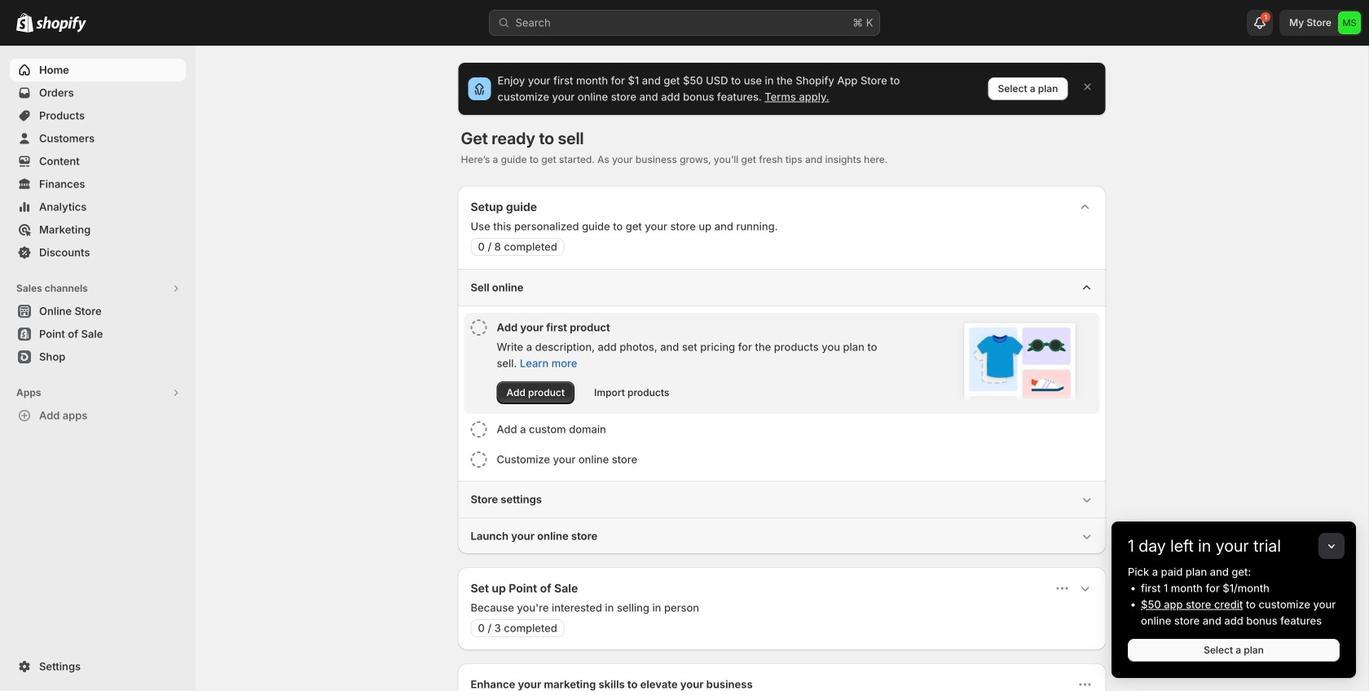 Task type: vqa. For each thing, say whether or not it's contained in the screenshot.
Add your first product group
yes



Task type: describe. For each thing, give the bounding box(es) containing it.
mark add your first product as done image
[[471, 320, 487, 336]]

customize your online store group
[[464, 445, 1100, 475]]

sell online group
[[458, 269, 1107, 481]]

my store image
[[1339, 11, 1362, 34]]

mark customize your online store as done image
[[471, 452, 487, 468]]

guide categories group
[[458, 269, 1107, 554]]

shopify image
[[36, 16, 86, 32]]

add a custom domain group
[[464, 415, 1100, 444]]



Task type: locate. For each thing, give the bounding box(es) containing it.
setup guide region
[[458, 186, 1107, 554]]

shopify image
[[16, 13, 33, 32]]

mark add a custom domain as done image
[[471, 422, 487, 438]]

add your first product group
[[464, 313, 1100, 414]]



